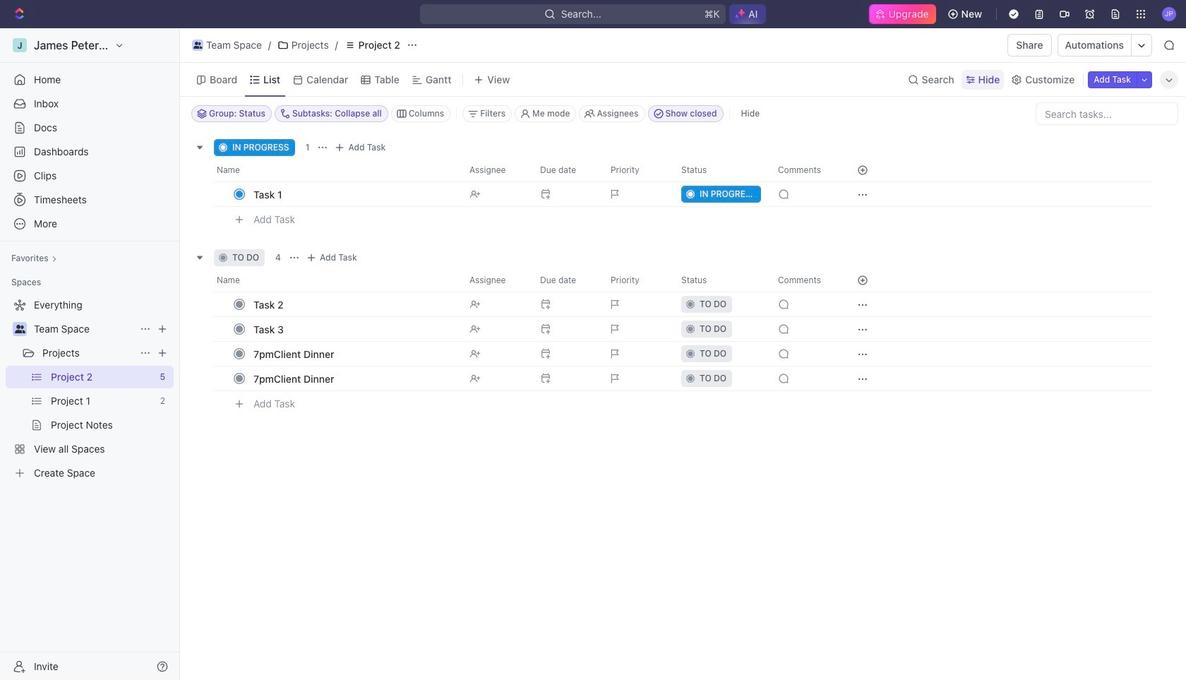 Task type: locate. For each thing, give the bounding box(es) containing it.
tree inside sidebar navigation
[[6, 294, 174, 485]]

tree
[[6, 294, 174, 485]]

user group image
[[193, 42, 202, 49]]



Task type: vqa. For each thing, say whether or not it's contained in the screenshot.
the top User Group Image
yes



Task type: describe. For each thing, give the bounding box(es) containing it.
user group image
[[14, 325, 25, 333]]

Search tasks... text field
[[1037, 103, 1178, 124]]

james peterson's workspace, , element
[[13, 38, 27, 52]]

sidebar navigation
[[0, 28, 183, 680]]



